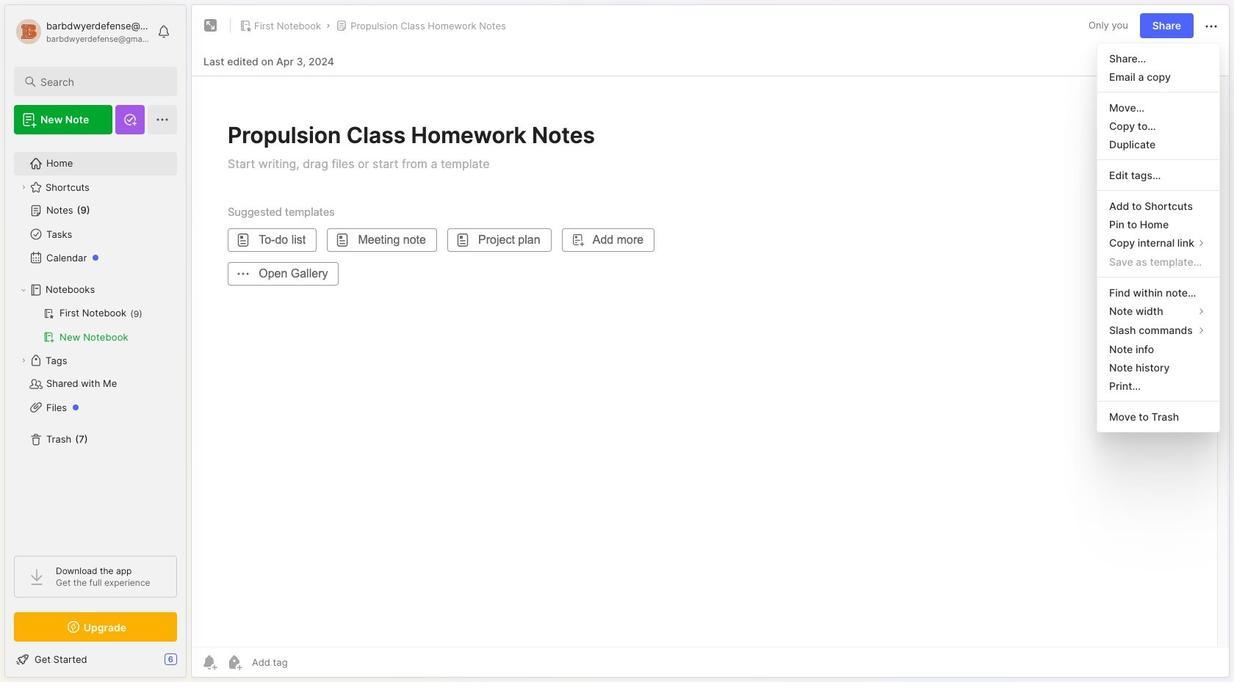 Task type: vqa. For each thing, say whether or not it's contained in the screenshot.
your
no



Task type: locate. For each thing, give the bounding box(es) containing it.
Account field
[[14, 17, 150, 46]]

More actions field
[[1203, 16, 1221, 35]]

Note width field
[[1098, 302, 1220, 321]]

group
[[14, 302, 176, 349]]

add tag image
[[226, 654, 243, 672]]

Help and Learning task checklist field
[[5, 648, 186, 672]]

expand note image
[[202, 17, 220, 35]]

tree
[[5, 143, 186, 543]]

None search field
[[40, 73, 164, 90]]



Task type: describe. For each thing, give the bounding box(es) containing it.
add a reminder image
[[201, 654, 218, 672]]

expand notebooks image
[[19, 286, 28, 295]]

Note Editor text field
[[192, 76, 1229, 647]]

Slash commands field
[[1098, 321, 1220, 340]]

tree inside main element
[[5, 143, 186, 543]]

note window element
[[191, 4, 1230, 682]]

expand tags image
[[19, 356, 28, 365]]

dropdown list menu
[[1098, 49, 1220, 426]]

click to collapse image
[[186, 655, 197, 673]]

Search text field
[[40, 75, 164, 89]]

Add tag field
[[251, 656, 362, 669]]

none search field inside main element
[[40, 73, 164, 90]]

main element
[[0, 0, 191, 683]]

Copy internal link field
[[1098, 234, 1220, 253]]

more actions image
[[1203, 17, 1221, 35]]

group inside tree
[[14, 302, 176, 349]]



